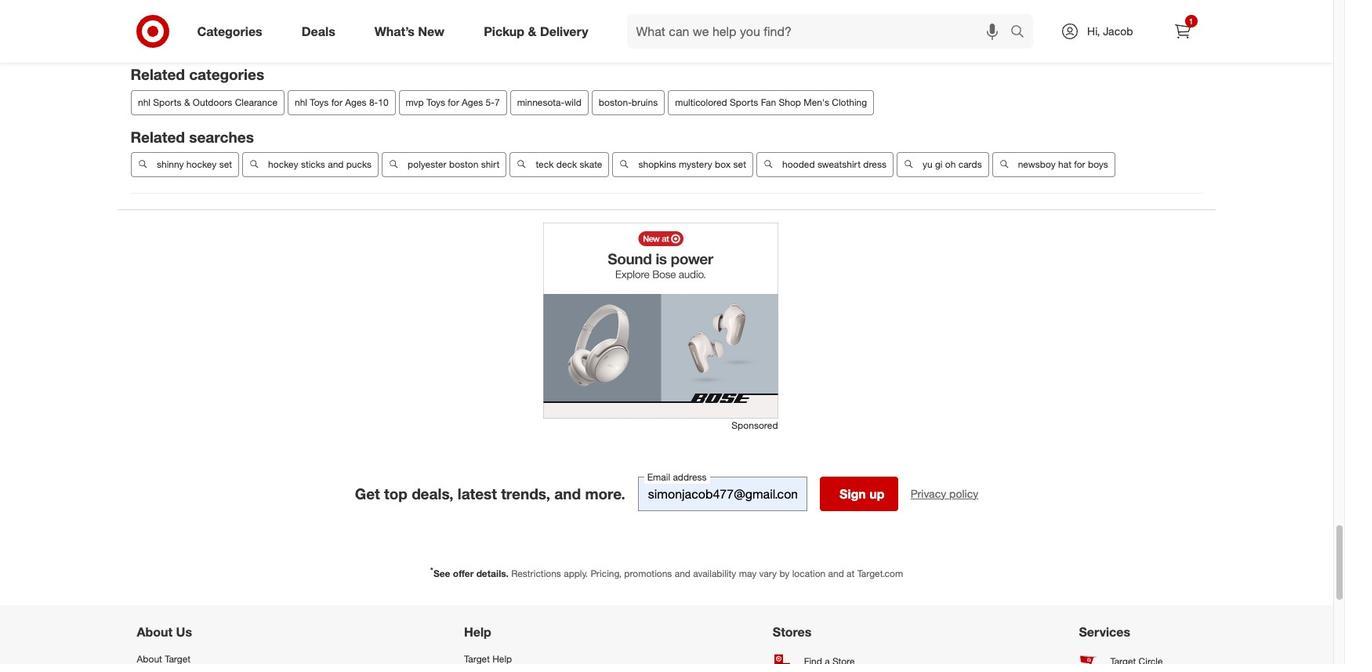 Task type: describe. For each thing, give the bounding box(es) containing it.
sponsored
[[732, 420, 778, 432]]

boston
[[449, 159, 478, 170]]

nhl toys for ages 8-10
[[295, 96, 388, 108]]

privacy policy
[[911, 487, 979, 500]]

shinny hockey set
[[156, 159, 232, 170]]

10
[[378, 96, 388, 108]]

pickup
[[484, 23, 525, 39]]

trends,
[[501, 484, 551, 502]]

pickup & delivery link
[[471, 14, 608, 49]]

pickup & delivery
[[484, 23, 589, 39]]

boston-bruins link
[[592, 90, 665, 115]]

clothing
[[832, 96, 867, 108]]

teck
[[536, 159, 554, 170]]

details.
[[477, 567, 509, 579]]

nhl toys for ages 8-10 link
[[287, 90, 395, 115]]

searches
[[189, 128, 254, 146]]

may
[[739, 567, 757, 579]]

nhl sports & outdoors clearance link
[[131, 90, 284, 115]]

yu
[[923, 159, 933, 170]]

shopkins mystery box set
[[638, 159, 746, 170]]

box
[[715, 159, 731, 170]]

policy
[[950, 487, 979, 500]]

oh
[[945, 159, 956, 170]]

* see offer details. restrictions apply. pricing, promotions and availability may vary by location and at target.com
[[430, 565, 904, 579]]

hooded sweatshirt dress link
[[756, 152, 894, 178]]

nhl for nhl sports & outdoors clearance
[[138, 96, 150, 108]]

0 vertical spatial &
[[528, 23, 537, 39]]

deck
[[556, 159, 577, 170]]

men's
[[804, 96, 829, 108]]

boston-
[[599, 96, 632, 108]]

What can we help you find? suggestions appear below search field
[[627, 14, 1015, 49]]

categories
[[189, 65, 264, 83]]

hat
[[1058, 159, 1072, 170]]

cards
[[959, 159, 982, 170]]

us
[[176, 624, 192, 640]]

shinny
[[156, 159, 184, 170]]

shopkins
[[638, 159, 676, 170]]

sign up button
[[820, 476, 899, 511]]

get top deals, latest trends, and more.
[[355, 484, 626, 502]]

deals,
[[412, 484, 454, 502]]

deals link
[[288, 14, 355, 49]]

get
[[355, 484, 380, 502]]

promotions
[[625, 567, 672, 579]]

multicolored
[[675, 96, 727, 108]]

categories link
[[184, 14, 282, 49]]

bruins
[[632, 96, 658, 108]]

boys
[[1088, 159, 1108, 170]]

up
[[870, 486, 885, 502]]

sign up
[[840, 486, 885, 502]]

newsboy
[[1018, 159, 1056, 170]]

dress
[[863, 159, 887, 170]]

sticks
[[301, 159, 325, 170]]

help
[[464, 624, 492, 640]]

ages for 5-
[[462, 96, 483, 108]]

7
[[494, 96, 500, 108]]

hi,
[[1088, 24, 1101, 38]]

minnesota-wild link
[[510, 90, 588, 115]]

jacob
[[1104, 24, 1134, 38]]

restrictions
[[511, 567, 561, 579]]

and left "availability"
[[675, 567, 691, 579]]

gi
[[935, 159, 943, 170]]

by
[[780, 567, 790, 579]]

toys for mvp
[[426, 96, 445, 108]]

about
[[137, 624, 173, 640]]

advertisement region
[[543, 223, 778, 419]]

hockey sticks and pucks link
[[242, 152, 378, 178]]

0 horizontal spatial &
[[184, 96, 190, 108]]

multicolored sports fan shop men's clothing
[[675, 96, 867, 108]]

about us
[[137, 624, 192, 640]]

delivery
[[540, 23, 589, 39]]

categories
[[197, 23, 263, 39]]

related searches
[[131, 128, 254, 146]]

apply.
[[564, 567, 588, 579]]

shinny hockey set link
[[131, 152, 239, 178]]



Task type: locate. For each thing, give the bounding box(es) containing it.
1 toys from the left
[[310, 96, 328, 108]]

mystery
[[679, 159, 712, 170]]

what's new
[[375, 23, 445, 39]]

2 toys from the left
[[426, 96, 445, 108]]

shopkins mystery box set link
[[612, 152, 753, 178]]

1 nhl from the left
[[138, 96, 150, 108]]

1 horizontal spatial toys
[[426, 96, 445, 108]]

pucks
[[346, 159, 371, 170]]

None text field
[[638, 476, 808, 511]]

toys for nhl
[[310, 96, 328, 108]]

top
[[384, 484, 408, 502]]

0 horizontal spatial sports
[[153, 96, 181, 108]]

1 vertical spatial related
[[131, 128, 185, 146]]

for for 8-
[[331, 96, 342, 108]]

1 horizontal spatial for
[[448, 96, 459, 108]]

for inside 'link'
[[1074, 159, 1086, 170]]

2 horizontal spatial for
[[1074, 159, 1086, 170]]

newsboy hat for boys link
[[992, 152, 1116, 178]]

sports for multicolored
[[730, 96, 758, 108]]

for right hat
[[1074, 159, 1086, 170]]

for
[[331, 96, 342, 108], [448, 96, 459, 108], [1074, 159, 1086, 170]]

and left the at
[[829, 567, 844, 579]]

1 ages from the left
[[345, 96, 366, 108]]

privacy policy link
[[911, 486, 979, 502]]

and right sticks
[[328, 159, 343, 170]]

skate
[[580, 159, 602, 170]]

1 hockey from the left
[[186, 159, 216, 170]]

sports left fan
[[730, 96, 758, 108]]

wild
[[564, 96, 581, 108]]

nhl
[[138, 96, 150, 108], [295, 96, 307, 108]]

hooded
[[782, 159, 815, 170]]

at
[[847, 567, 855, 579]]

nhl right clearance on the left top
[[295, 96, 307, 108]]

5-
[[486, 96, 494, 108]]

toys left 8-
[[310, 96, 328, 108]]

& right pickup
[[528, 23, 537, 39]]

for left 8-
[[331, 96, 342, 108]]

stores
[[773, 624, 812, 640]]

hockey down related searches
[[186, 159, 216, 170]]

related for related searches
[[131, 128, 185, 146]]

newsboy hat for boys
[[1018, 159, 1108, 170]]

ages for 8-
[[345, 96, 366, 108]]

what's new link
[[361, 14, 464, 49]]

teck deck skate
[[536, 159, 602, 170]]

nhl sports & outdoors clearance
[[138, 96, 277, 108]]

hockey sticks and pucks
[[268, 159, 371, 170]]

1 horizontal spatial nhl
[[295, 96, 307, 108]]

sports
[[153, 96, 181, 108], [730, 96, 758, 108]]

latest
[[458, 484, 497, 502]]

related for related categories
[[131, 65, 185, 83]]

2 ages from the left
[[462, 96, 483, 108]]

0 horizontal spatial hockey
[[186, 159, 216, 170]]

sports down 'related categories'
[[153, 96, 181, 108]]

fan
[[761, 96, 776, 108]]

polyester boston shirt link
[[382, 152, 507, 178]]

1 horizontal spatial sports
[[730, 96, 758, 108]]

set down searches
[[219, 159, 232, 170]]

deals
[[302, 23, 335, 39]]

2 hockey from the left
[[268, 159, 298, 170]]

8-
[[369, 96, 378, 108]]

shirt
[[481, 159, 499, 170]]

1 set from the left
[[219, 159, 232, 170]]

and left more.
[[555, 484, 581, 502]]

related up "nhl sports & outdoors clearance"
[[131, 65, 185, 83]]

sports for nhl
[[153, 96, 181, 108]]

related
[[131, 65, 185, 83], [131, 128, 185, 146]]

2 nhl from the left
[[295, 96, 307, 108]]

0 vertical spatial related
[[131, 65, 185, 83]]

&
[[528, 23, 537, 39], [184, 96, 190, 108]]

yu gi oh cards
[[923, 159, 982, 170]]

related up shinny
[[131, 128, 185, 146]]

& left outdoors
[[184, 96, 190, 108]]

and
[[328, 159, 343, 170], [555, 484, 581, 502], [675, 567, 691, 579], [829, 567, 844, 579]]

0 horizontal spatial set
[[219, 159, 232, 170]]

1 vertical spatial &
[[184, 96, 190, 108]]

ages left 5-
[[462, 96, 483, 108]]

*
[[430, 565, 434, 574]]

0 horizontal spatial for
[[331, 96, 342, 108]]

1 sports from the left
[[153, 96, 181, 108]]

sweatshirt
[[818, 159, 861, 170]]

sign
[[840, 486, 866, 502]]

1
[[1190, 16, 1194, 26]]

ages
[[345, 96, 366, 108], [462, 96, 483, 108]]

1 horizontal spatial ages
[[462, 96, 483, 108]]

2 set from the left
[[733, 159, 746, 170]]

related categories
[[131, 65, 264, 83]]

new
[[418, 23, 445, 39]]

hooded sweatshirt dress
[[782, 159, 887, 170]]

0 horizontal spatial nhl
[[138, 96, 150, 108]]

set right 'box'
[[733, 159, 746, 170]]

nhl for nhl toys for ages 8-10
[[295, 96, 307, 108]]

for left 5-
[[448, 96, 459, 108]]

for for 5-
[[448, 96, 459, 108]]

hockey left sticks
[[268, 159, 298, 170]]

privacy
[[911, 487, 947, 500]]

0 horizontal spatial toys
[[310, 96, 328, 108]]

toys right mvp
[[426, 96, 445, 108]]

nhl up related searches
[[138, 96, 150, 108]]

clearance
[[235, 96, 277, 108]]

availability
[[693, 567, 737, 579]]

pricing,
[[591, 567, 622, 579]]

2 related from the top
[[131, 128, 185, 146]]

hockey
[[186, 159, 216, 170], [268, 159, 298, 170]]

1 link
[[1166, 14, 1200, 49]]

see
[[434, 567, 451, 579]]

1 horizontal spatial hockey
[[268, 159, 298, 170]]

toys
[[310, 96, 328, 108], [426, 96, 445, 108]]

minnesota-
[[517, 96, 564, 108]]

1 horizontal spatial set
[[733, 159, 746, 170]]

shop
[[779, 96, 801, 108]]

vary
[[760, 567, 777, 579]]

target.com
[[858, 567, 904, 579]]

multicolored sports fan shop men's clothing link
[[668, 90, 874, 115]]

1 horizontal spatial &
[[528, 23, 537, 39]]

services
[[1080, 624, 1131, 640]]

2 sports from the left
[[730, 96, 758, 108]]

boston-bruins
[[599, 96, 658, 108]]

what's
[[375, 23, 415, 39]]

location
[[793, 567, 826, 579]]

1 related from the top
[[131, 65, 185, 83]]

offer
[[453, 567, 474, 579]]

mvp toys for ages 5-7
[[406, 96, 500, 108]]

0 horizontal spatial ages
[[345, 96, 366, 108]]

polyester boston shirt
[[407, 159, 499, 170]]

ages left 8-
[[345, 96, 366, 108]]



Task type: vqa. For each thing, say whether or not it's contained in the screenshot.
Qty 1
no



